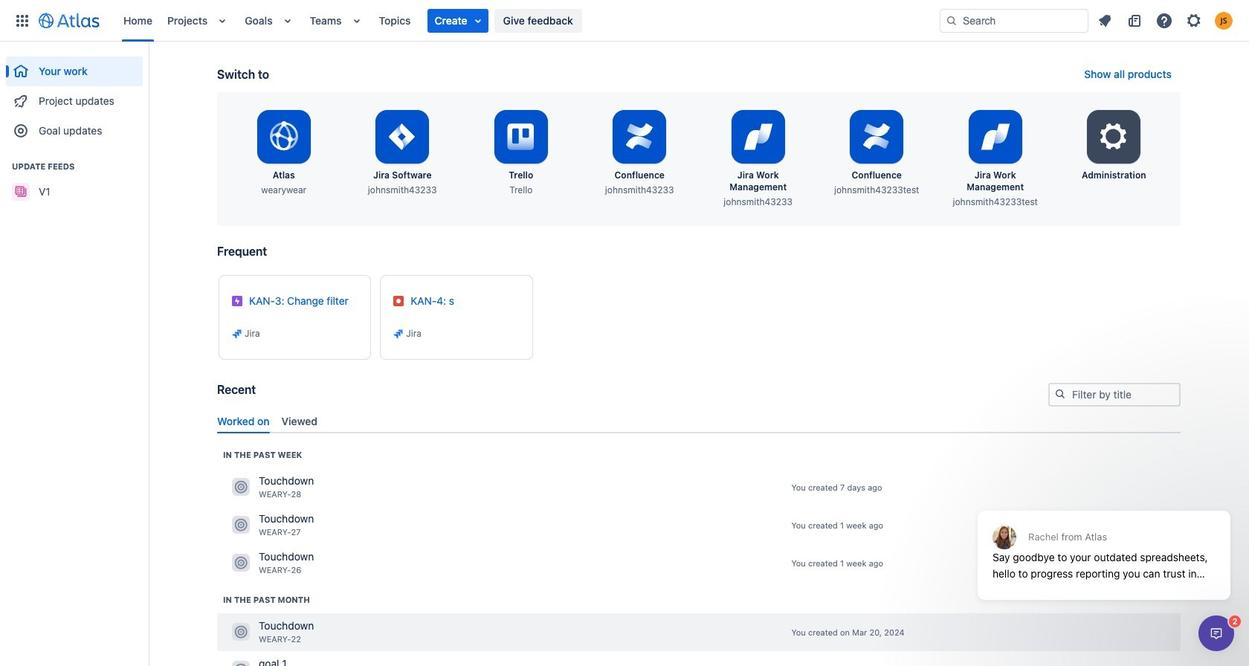 Task type: vqa. For each thing, say whether or not it's contained in the screenshot.
Open Intercom Messenger image
no



Task type: describe. For each thing, give the bounding box(es) containing it.
0 vertical spatial heading
[[6, 161, 143, 173]]

5 townsquare image from the top
[[232, 662, 250, 666]]

notifications image
[[1096, 12, 1114, 29]]

1 vertical spatial heading
[[223, 449, 302, 461]]

0 horizontal spatial list
[[116, 0, 940, 41]]

Search field
[[940, 9, 1089, 32]]

2 jira image from the left
[[393, 328, 405, 340]]

1 jira image from the left
[[231, 328, 243, 340]]

1 group from the top
[[6, 42, 143, 150]]

3 townsquare image from the top
[[232, 554, 250, 572]]

2 group from the top
[[6, 146, 143, 211]]

settings image
[[1186, 12, 1204, 29]]

1 townsquare image from the top
[[232, 479, 250, 496]]

top element
[[9, 0, 940, 41]]

search image
[[1055, 388, 1067, 400]]

help image
[[1156, 12, 1174, 29]]



Task type: locate. For each thing, give the bounding box(es) containing it.
account image
[[1215, 12, 1233, 29]]

1 horizontal spatial list
[[1092, 9, 1241, 32]]

0 horizontal spatial jira image
[[231, 328, 243, 340]]

4 townsquare image from the top
[[232, 624, 250, 641]]

switch to... image
[[13, 12, 31, 29]]

2 townsquare image from the top
[[232, 516, 250, 534]]

banner
[[0, 0, 1250, 42]]

2 vertical spatial heading
[[223, 594, 310, 606]]

settings image
[[1097, 119, 1132, 155]]

0 horizontal spatial jira image
[[231, 328, 243, 340]]

1 horizontal spatial jira image
[[393, 328, 405, 340]]

None search field
[[940, 9, 1089, 32]]

1 horizontal spatial jira image
[[393, 328, 405, 340]]

jira image
[[231, 328, 243, 340], [393, 328, 405, 340]]

1 vertical spatial dialog
[[1199, 616, 1235, 652]]

0 vertical spatial dialog
[[971, 475, 1238, 611]]

dialog
[[971, 475, 1238, 611], [1199, 616, 1235, 652]]

Filter by title field
[[1050, 385, 1180, 405]]

list item inside "top" element
[[427, 9, 488, 32]]

tab list
[[211, 409, 1187, 434]]

list
[[116, 0, 940, 41], [1092, 9, 1241, 32]]

jira image
[[231, 328, 243, 340], [393, 328, 405, 340]]

1 jira image from the left
[[231, 328, 243, 340]]

2 jira image from the left
[[393, 328, 405, 340]]

heading
[[6, 161, 143, 173], [223, 449, 302, 461], [223, 594, 310, 606]]

group
[[6, 42, 143, 150], [6, 146, 143, 211]]

townsquare image
[[232, 479, 250, 496], [232, 516, 250, 534], [232, 554, 250, 572], [232, 624, 250, 641], [232, 662, 250, 666]]

list item
[[427, 9, 488, 32]]

search image
[[946, 15, 958, 26]]



